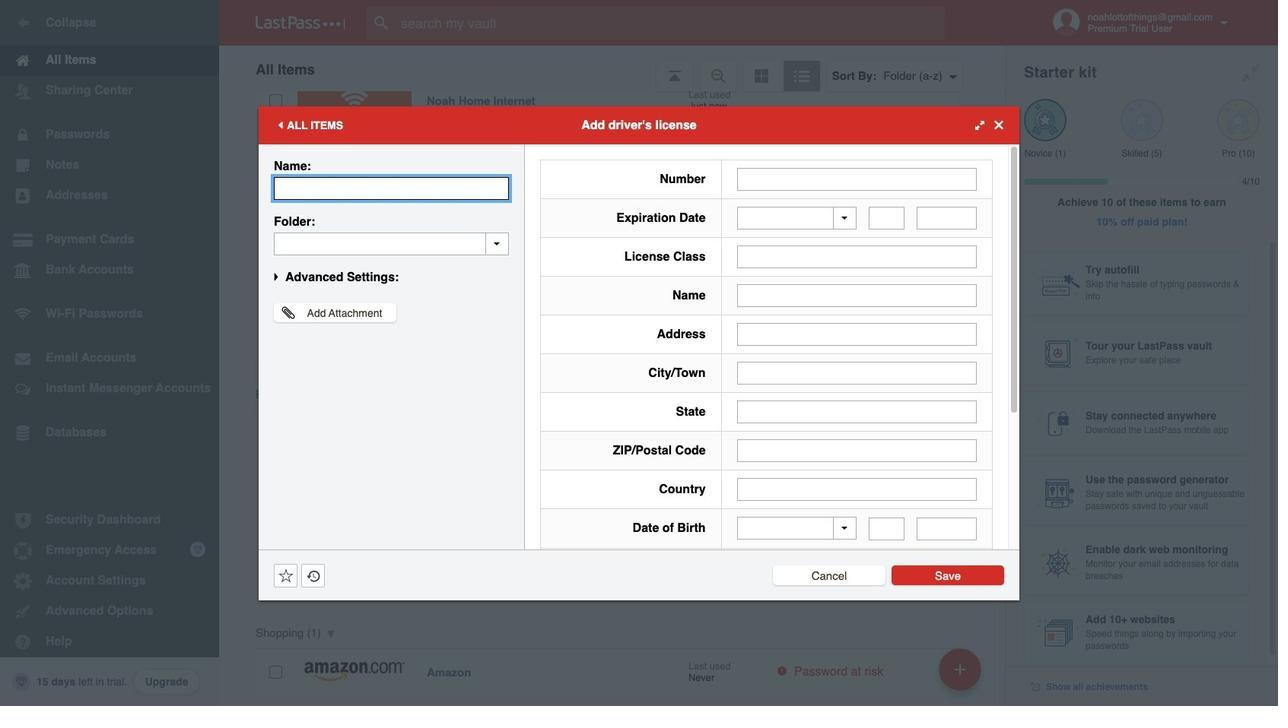 Task type: locate. For each thing, give the bounding box(es) containing it.
None text field
[[869, 207, 905, 230], [917, 207, 977, 230], [737, 246, 977, 269], [737, 285, 977, 307], [737, 323, 977, 346], [869, 518, 905, 541], [917, 518, 977, 541], [869, 207, 905, 230], [917, 207, 977, 230], [737, 246, 977, 269], [737, 285, 977, 307], [737, 323, 977, 346], [869, 518, 905, 541], [917, 518, 977, 541]]

new item navigation
[[934, 644, 991, 707]]

search my vault text field
[[367, 6, 975, 40]]

None text field
[[737, 168, 977, 191], [274, 177, 509, 200], [274, 232, 509, 255], [737, 362, 977, 385], [737, 401, 977, 424], [737, 440, 977, 463], [737, 479, 977, 501], [737, 168, 977, 191], [274, 177, 509, 200], [274, 232, 509, 255], [737, 362, 977, 385], [737, 401, 977, 424], [737, 440, 977, 463], [737, 479, 977, 501]]

dialog
[[259, 106, 1020, 707]]



Task type: vqa. For each thing, say whether or not it's contained in the screenshot.
dialog
yes



Task type: describe. For each thing, give the bounding box(es) containing it.
new item image
[[955, 665, 966, 675]]

vault options navigation
[[219, 46, 1006, 91]]

main navigation navigation
[[0, 0, 219, 707]]

Search search field
[[367, 6, 975, 40]]

lastpass image
[[256, 16, 345, 30]]



